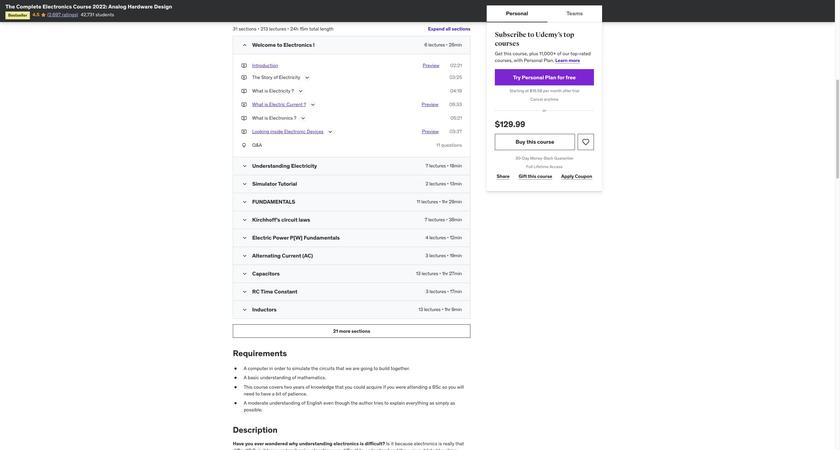 Task type: locate. For each thing, give the bounding box(es) containing it.
personal inside the get this course, plus 11,000+ of our top-rated courses, with personal plan.
[[524, 57, 543, 63]]

0 horizontal spatial are
[[335, 448, 341, 451]]

lectures for simulator tutorial
[[430, 181, 446, 187]]

a for a computer in order to simulate the circuits that we are going to build together.
[[244, 366, 247, 372]]

3 down 4
[[426, 253, 428, 259]]

is down what is electricity ?
[[265, 102, 268, 108]]

2 vertical spatial that
[[456, 441, 464, 448]]

of left the 'our'
[[557, 51, 562, 57]]

3 small image from the top
[[241, 271, 248, 278]]

the up bestseller
[[5, 3, 15, 10]]

0 vertical spatial preview
[[423, 62, 440, 69]]

is down the story
[[265, 88, 268, 94]]

1 vertical spatial 7
[[425, 217, 427, 223]]

bestseller
[[8, 13, 27, 18]]

3 what from the top
[[252, 115, 263, 121]]

7 up 4
[[425, 217, 427, 223]]

• for understanding electricity
[[447, 163, 449, 169]]

0 vertical spatial 3
[[426, 253, 428, 259]]

0 vertical spatial course
[[537, 139, 554, 145]]

to left build
[[374, 366, 378, 372]]

understanding electricity
[[252, 163, 317, 169]]

0 horizontal spatial difficult?
[[233, 448, 251, 451]]

preview for 02:21
[[423, 62, 440, 69]]

starting
[[510, 88, 524, 94]]

12min
[[450, 235, 462, 241]]

21
[[333, 329, 338, 335]]

? left show lecture description icon
[[304, 102, 306, 108]]

1 small image from the top
[[241, 42, 248, 49]]

1 horizontal spatial the
[[351, 401, 358, 407]]

current left show lecture description icon
[[287, 102, 303, 108]]

2 a from the top
[[244, 375, 247, 381]]

1hr left 29min
[[442, 199, 448, 205]]

build
[[379, 366, 390, 372]]

2 small image from the top
[[241, 199, 248, 206]]

30-
[[516, 156, 522, 161]]

acquire
[[366, 385, 382, 391]]

understanding up 'explanations'
[[299, 441, 333, 448]]

1 vertical spatial electronics
[[283, 41, 312, 48]]

coupon
[[575, 174, 592, 180]]

0 vertical spatial current
[[287, 102, 303, 108]]

0 vertical spatial personal
[[506, 10, 528, 17]]

show lecture description image for the story of electricity
[[304, 75, 311, 81]]

this
[[244, 385, 253, 391]]

1 what from the top
[[252, 88, 263, 94]]

to right difficult
[[359, 448, 364, 451]]

understanding up 'covers' in the left bottom of the page
[[260, 375, 291, 381]]

? up electronic at the left top
[[294, 115, 296, 121]]

3 small image from the top
[[241, 217, 248, 224]]

0 vertical spatial ?
[[292, 88, 294, 94]]

0 vertical spatial more
[[569, 57, 580, 63]]

1 vertical spatial electricity
[[269, 88, 291, 94]]

lectures
[[269, 26, 286, 32], [429, 42, 445, 48], [429, 163, 446, 169], [430, 181, 446, 187], [422, 199, 438, 205], [429, 217, 445, 223], [430, 235, 446, 241], [429, 253, 446, 259], [422, 271, 438, 277], [430, 289, 446, 295], [424, 307, 441, 313]]

looking inside electronic devices
[[252, 129, 324, 135]]

? inside button
[[304, 102, 306, 108]]

1hr left 9min at the right of page
[[445, 307, 451, 313]]

0 horizontal spatial 11
[[417, 199, 420, 205]]

1 vertical spatial that
[[335, 385, 344, 391]]

this inside 'button'
[[527, 139, 536, 145]]

13 for inductors
[[419, 307, 423, 313]]

of up years
[[292, 375, 296, 381]]

a left bit on the left of the page
[[272, 391, 275, 397]]

30-day money-back guarantee full lifetime access
[[516, 156, 574, 169]]

lectures for capacitors
[[422, 271, 438, 277]]

2 vertical spatial 1hr
[[445, 307, 451, 313]]

13 lectures • 1hr 27min
[[416, 271, 462, 277]]

1 vertical spatial 11
[[417, 199, 420, 205]]

or
[[543, 108, 547, 113]]

1 electronics from the left
[[334, 441, 359, 448]]

course up back
[[537, 139, 554, 145]]

lectures for inductors
[[424, 307, 441, 313]]

a left basic
[[244, 375, 247, 381]]

total
[[309, 26, 319, 32]]

0 horizontal spatial the
[[311, 366, 318, 372]]

4 small image from the top
[[241, 235, 248, 242]]

1 as from the left
[[430, 401, 435, 407]]

2 what from the top
[[252, 102, 263, 108]]

will
[[457, 385, 464, 391]]

everything
[[406, 401, 429, 407]]

2 vertical spatial personal
[[522, 74, 544, 81]]

1 vertical spatial course
[[537, 174, 552, 180]]

course for buy this course
[[537, 139, 554, 145]]

apply coupon
[[561, 174, 592, 180]]

rated
[[580, 51, 591, 57]]

what inside button
[[252, 102, 263, 108]]

xsmall image for preview
[[241, 102, 247, 108]]

personal up the subscribe
[[506, 10, 528, 17]]

lectures down the 3 lectures • 17min
[[424, 307, 441, 313]]

lectures left "18min"
[[429, 163, 446, 169]]

ratings)
[[62, 12, 78, 18]]

1hr left the 27min
[[442, 271, 448, 277]]

1 vertical spatial current
[[282, 253, 301, 259]]

free
[[566, 74, 576, 81]]

1 vertical spatial a
[[272, 391, 275, 397]]

per
[[543, 88, 549, 94]]

1 horizontal spatial it
[[391, 441, 394, 448]]

2 vertical spatial a
[[244, 401, 247, 407]]

2 vertical spatial this
[[528, 174, 536, 180]]

21 more sections
[[333, 329, 370, 335]]

• for simulator tutorial
[[447, 181, 449, 187]]

of right years
[[306, 385, 310, 391]]

small image
[[241, 163, 248, 170], [241, 199, 248, 206], [241, 217, 248, 224], [241, 235, 248, 242], [241, 253, 248, 260], [241, 307, 248, 314]]

tab list containing personal
[[487, 5, 602, 22]]

11
[[436, 142, 440, 149], [417, 199, 420, 205]]

and
[[390, 448, 398, 451]]

show lecture description image up electronic at the left top
[[300, 115, 307, 122]]

ever
[[254, 441, 264, 448]]

fundamentals
[[304, 235, 340, 241]]

preview down 6
[[423, 62, 440, 69]]

show lecture description image up what is electric current ?
[[297, 88, 304, 95]]

the for the story of electricity
[[252, 75, 260, 81]]

more for 21
[[339, 329, 351, 335]]

electricity up tutorial
[[291, 163, 317, 169]]

5 small image from the top
[[241, 253, 248, 260]]

more down top-
[[569, 57, 580, 63]]

lectures down 2
[[422, 199, 438, 205]]

personal
[[506, 10, 528, 17], [524, 57, 543, 63], [522, 74, 544, 81]]

that left "we"
[[336, 366, 345, 372]]

a moderate understanding of english even though the author tries to explain everything as simply as possible.
[[244, 401, 455, 414]]

a inside a moderate understanding of english even though the author tries to explain everything as simply as possible.
[[244, 401, 247, 407]]

0 vertical spatial 7
[[426, 163, 428, 169]]

0 vertical spatial this
[[504, 51, 512, 57]]

try
[[513, 74, 521, 81]]

0 horizontal spatial because
[[267, 448, 285, 451]]

0 horizontal spatial ?
[[292, 88, 294, 94]]

the up mathematics.
[[311, 366, 318, 372]]

apply coupon button
[[560, 170, 594, 184]]

0 horizontal spatial more
[[339, 329, 351, 335]]

• left the 17min
[[447, 289, 449, 295]]

current left (ac)
[[282, 253, 301, 259]]

1 horizontal spatial 11
[[436, 142, 440, 149]]

4 small image from the top
[[241, 289, 248, 296]]

1 vertical spatial 3
[[426, 289, 429, 295]]

show lecture description image
[[304, 75, 311, 81], [297, 88, 304, 95], [300, 115, 307, 122], [327, 129, 334, 136]]

small image left simulator
[[241, 181, 248, 188]]

$16.58
[[530, 88, 542, 94]]

outdated
[[418, 448, 438, 451]]

• for capacitors
[[439, 271, 441, 277]]

difficult? up the understand
[[365, 441, 385, 448]]

learn more link
[[556, 57, 580, 63]]

1 vertical spatial the
[[252, 75, 260, 81]]

sections right 31
[[239, 26, 257, 32]]

electric up what is electronics ?
[[269, 102, 285, 108]]

to inside subscribe to udemy's top courses
[[528, 31, 534, 39]]

26min
[[449, 42, 462, 48]]

lectures for welcome to electronics !
[[429, 42, 445, 48]]

• left 29min
[[439, 199, 441, 205]]

a for a moderate understanding of english even though the author tries to explain everything as simply as possible.
[[244, 401, 247, 407]]

lectures for understanding electricity
[[429, 163, 446, 169]]

2 vertical spatial ?
[[294, 115, 296, 121]]

electricity up what is electric current ?
[[269, 88, 291, 94]]

• left 24h 15m
[[287, 26, 289, 32]]

1 vertical spatial this
[[527, 139, 536, 145]]

1 vertical spatial more
[[339, 329, 351, 335]]

wondered
[[265, 441, 288, 448]]

that inside is it because electronics is really that difficult? or is it because teachers' explanations are difficult to understand and they use outdated teachin
[[456, 441, 464, 448]]

lectures down 3 lectures • 19min
[[422, 271, 438, 277]]

sections inside button
[[352, 329, 370, 335]]

42,731
[[81, 12, 94, 18]]

0 vertical spatial a
[[244, 366, 247, 372]]

of right bit on the left of the page
[[283, 391, 287, 397]]

difficult? inside is it because electronics is really that difficult? or is it because teachers' explanations are difficult to understand and they use outdated teachin
[[233, 448, 251, 451]]

0 horizontal spatial electronics
[[334, 441, 359, 448]]

this for buy
[[527, 139, 536, 145]]

?
[[292, 88, 294, 94], [304, 102, 306, 108], [294, 115, 296, 121]]

what for what is electric current ?
[[252, 102, 263, 108]]

0 vertical spatial 1hr
[[442, 199, 448, 205]]

rc time constant
[[252, 289, 297, 295]]

• for kirchhoff's circuit laws
[[446, 217, 448, 223]]

2 vertical spatial preview
[[422, 129, 439, 135]]

1 vertical spatial personal
[[524, 57, 543, 63]]

what for what is electricity ?
[[252, 88, 263, 94]]

preview left 06:33
[[422, 102, 439, 108]]

what down the story
[[252, 88, 263, 94]]

electronics up (2,697
[[43, 3, 72, 10]]

tab list
[[487, 5, 602, 22]]

0 vertical spatial electronics
[[43, 3, 72, 10]]

preview for 03:37
[[422, 129, 439, 135]]

preview for 06:33
[[422, 102, 439, 108]]

this right gift at the top of the page
[[528, 174, 536, 180]]

• left 213
[[258, 26, 259, 32]]

course for gift this course
[[537, 174, 552, 180]]

show lecture description image up show lecture description icon
[[304, 75, 311, 81]]

0 vertical spatial 13
[[416, 271, 421, 277]]

0 vertical spatial that
[[336, 366, 345, 372]]

1 horizontal spatial more
[[569, 57, 580, 63]]

1 vertical spatial what
[[252, 102, 263, 108]]

• left 13min on the top of the page
[[447, 181, 449, 187]]

years
[[293, 385, 305, 391]]

show lecture description image right the devices
[[327, 129, 334, 136]]

2 electronics from the left
[[414, 441, 437, 448]]

tutorial
[[278, 181, 297, 187]]

this inside the get this course, plus 11,000+ of our top-rated courses, with personal plan.
[[504, 51, 512, 57]]

course inside 'button'
[[537, 139, 554, 145]]

the
[[5, 3, 15, 10], [252, 75, 260, 81]]

0 vertical spatial the
[[311, 366, 318, 372]]

lectures down 11 lectures • 1hr 29min
[[429, 217, 445, 223]]

0 vertical spatial what
[[252, 88, 263, 94]]

? for what is electricity ?
[[292, 88, 294, 94]]

1 horizontal spatial because
[[395, 441, 413, 448]]

small image left capacitors
[[241, 271, 248, 278]]

because up they
[[395, 441, 413, 448]]

more inside button
[[339, 329, 351, 335]]

13 for capacitors
[[416, 271, 421, 277]]

electronics up difficult
[[334, 441, 359, 448]]

0 vertical spatial understanding
[[260, 375, 291, 381]]

6 small image from the top
[[241, 307, 248, 314]]

simulate
[[292, 366, 310, 372]]

0 vertical spatial electric
[[269, 102, 285, 108]]

difficult? down have
[[233, 448, 251, 451]]

looking
[[252, 129, 269, 135]]

courses,
[[495, 57, 513, 63]]

electricity up what is electricity ?
[[279, 75, 300, 81]]

to left have
[[255, 391, 260, 397]]

understanding inside a moderate understanding of english even though the author tries to explain everything as simply as possible.
[[270, 401, 300, 407]]

what is electric current ?
[[252, 102, 306, 108]]

apply
[[561, 174, 574, 180]]

kirchhoff's circuit laws
[[252, 217, 310, 223]]

personal up $16.58
[[522, 74, 544, 81]]

that right really
[[456, 441, 464, 448]]

buy
[[516, 139, 525, 145]]

plan.
[[544, 57, 554, 63]]

1 vertical spatial 1hr
[[442, 271, 448, 277]]

0 vertical spatial are
[[353, 366, 360, 372]]

1 horizontal spatial ?
[[294, 115, 296, 121]]

the left the story
[[252, 75, 260, 81]]

what down what is electricity ?
[[252, 102, 263, 108]]

they
[[399, 448, 409, 451]]

3 down 13 lectures • 1hr 27min
[[426, 289, 429, 295]]

1 vertical spatial understanding
[[270, 401, 300, 407]]

small image left rc
[[241, 289, 248, 296]]

preview up '11 questions'
[[422, 129, 439, 135]]

0 vertical spatial the
[[5, 3, 15, 10]]

sections right all
[[452, 26, 471, 32]]

the left author
[[351, 401, 358, 407]]

0 vertical spatial electricity
[[279, 75, 300, 81]]

what is electronics ?
[[252, 115, 296, 121]]

a down need
[[244, 401, 247, 407]]

course down lifetime
[[537, 174, 552, 180]]

• for alternating current (ac)
[[447, 253, 449, 259]]

difficult?
[[365, 441, 385, 448], [233, 448, 251, 451]]

1 vertical spatial a
[[244, 375, 247, 381]]

3 a from the top
[[244, 401, 247, 407]]

2 vertical spatial electronics
[[269, 115, 293, 121]]

it right is
[[391, 441, 394, 448]]

or
[[252, 448, 257, 451]]

is up looking
[[265, 115, 268, 121]]

rc
[[252, 289, 260, 295]]

!
[[313, 41, 315, 48]]

lectures right 4
[[430, 235, 446, 241]]

• left the 27min
[[439, 271, 441, 277]]

circuit
[[281, 217, 298, 223]]

0 horizontal spatial a
[[272, 391, 275, 397]]

11 for 11 lectures • 1hr 29min
[[417, 199, 420, 205]]

electronics for course
[[43, 3, 72, 10]]

1 horizontal spatial a
[[429, 385, 431, 391]]

for
[[558, 74, 565, 81]]

0 vertical spatial 11
[[436, 142, 440, 149]]

1 vertical spatial electric
[[252, 235, 272, 241]]

0 horizontal spatial it
[[263, 448, 266, 451]]

more right 21
[[339, 329, 351, 335]]

1 horizontal spatial the
[[252, 75, 260, 81]]

covers
[[269, 385, 283, 391]]

our
[[563, 51, 570, 57]]

• for inductors
[[442, 307, 444, 313]]

is inside button
[[265, 102, 268, 108]]

0 horizontal spatial the
[[5, 3, 15, 10]]

inside
[[270, 129, 283, 135]]

small image left "welcome"
[[241, 42, 248, 49]]

1 vertical spatial ?
[[304, 102, 306, 108]]

preview
[[423, 62, 440, 69], [422, 102, 439, 108], [422, 129, 439, 135]]

to inside is it because electronics is really that difficult? or is it because teachers' explanations are difficult to understand and they use outdated teachin
[[359, 448, 364, 451]]

small image for electric power p[w] fundamentals
[[241, 235, 248, 242]]

to left udemy's at the right top of page
[[528, 31, 534, 39]]

questions
[[441, 142, 462, 149]]

11 lectures • 1hr 29min
[[417, 199, 462, 205]]

1 vertical spatial difficult?
[[233, 448, 251, 451]]

xsmall image
[[241, 62, 247, 69], [241, 75, 247, 81], [241, 129, 247, 135], [233, 375, 238, 382], [233, 385, 238, 391]]

xsmall image
[[241, 88, 247, 95], [241, 102, 247, 108], [241, 115, 247, 122], [241, 142, 247, 149], [233, 366, 238, 373], [233, 401, 238, 407]]

lectures right 2
[[430, 181, 446, 187]]

really
[[443, 441, 455, 448]]

4 lectures • 12min
[[426, 235, 462, 241]]

small image
[[241, 42, 248, 49], [241, 181, 248, 188], [241, 271, 248, 278], [241, 289, 248, 296]]

sections inside dropdown button
[[452, 26, 471, 32]]

• left 12min
[[447, 235, 449, 241]]

lectures for kirchhoff's circuit laws
[[429, 217, 445, 223]]

1 horizontal spatial as
[[450, 401, 455, 407]]

• left 9min at the right of page
[[442, 307, 444, 313]]

are inside is it because electronics is really that difficult? or is it because teachers' explanations are difficult to understand and they use outdated teachin
[[335, 448, 341, 451]]

course up have
[[254, 385, 268, 391]]

xsmall image for 05:21
[[241, 115, 247, 122]]

1 vertical spatial the
[[351, 401, 358, 407]]

2 horizontal spatial sections
[[452, 26, 471, 32]]

1hr for fundamentals
[[442, 199, 448, 205]]

2 vertical spatial course
[[254, 385, 268, 391]]

19min
[[450, 253, 462, 259]]

author
[[359, 401, 373, 407]]

electricity
[[279, 75, 300, 81], [269, 88, 291, 94], [291, 163, 317, 169]]

1 horizontal spatial electronics
[[414, 441, 437, 448]]

sections right 21
[[352, 329, 370, 335]]

1 vertical spatial 13
[[419, 307, 423, 313]]

1 horizontal spatial difficult?
[[365, 441, 385, 448]]

p[w]
[[290, 235, 303, 241]]

electronics down 24h 15m
[[283, 41, 312, 48]]

is down ever
[[258, 448, 262, 451]]

0 horizontal spatial as
[[430, 401, 435, 407]]

• for electric power p[w] fundamentals
[[447, 235, 449, 241]]

2 vertical spatial electricity
[[291, 163, 317, 169]]

understanding
[[260, 375, 291, 381], [270, 401, 300, 407], [299, 441, 333, 448]]

lectures up 13 lectures • 1hr 27min
[[429, 253, 446, 259]]

• for rc time constant
[[447, 289, 449, 295]]

2 horizontal spatial ?
[[304, 102, 306, 108]]

try personal plan for free link
[[495, 69, 594, 86]]

knowledge
[[311, 385, 334, 391]]

2 as from the left
[[450, 401, 455, 407]]

• for fundamentals
[[439, 199, 441, 205]]

1 small image from the top
[[241, 163, 248, 170]]

understanding down bit on the left of the page
[[270, 401, 300, 407]]

electric
[[269, 102, 285, 108], [252, 235, 272, 241]]

a left computer
[[244, 366, 247, 372]]

small image for welcome to electronics !
[[241, 42, 248, 49]]

2 vertical spatial what
[[252, 115, 263, 121]]

q&a
[[252, 142, 262, 149]]

lectures down 13 lectures • 1hr 27min
[[430, 289, 446, 295]]

0 vertical spatial difficult?
[[365, 441, 385, 448]]

we
[[346, 366, 352, 372]]

devices
[[307, 129, 324, 135]]

personal down plus on the right top of page
[[524, 57, 543, 63]]

1 vertical spatial are
[[335, 448, 341, 451]]

to right tries
[[384, 401, 389, 407]]

1 a from the top
[[244, 366, 247, 372]]

alternating
[[252, 253, 281, 259]]

courses
[[495, 39, 520, 48]]

1 horizontal spatial sections
[[352, 329, 370, 335]]

were
[[396, 385, 406, 391]]

2 small image from the top
[[241, 181, 248, 188]]

it down ever
[[263, 448, 266, 451]]

of left english
[[301, 401, 306, 407]]

1 vertical spatial preview
[[422, 102, 439, 108]]

power
[[273, 235, 289, 241]]

as
[[430, 401, 435, 407], [450, 401, 455, 407]]



Task type: vqa. For each thing, say whether or not it's contained in the screenshot.


Task type: describe. For each thing, give the bounding box(es) containing it.
lectures for fundamentals
[[422, 199, 438, 205]]

you right so
[[449, 385, 456, 391]]

a basic understanding of mathematics.
[[244, 375, 326, 381]]

time
[[261, 289, 273, 295]]

small image for kirchhoff's circuit laws
[[241, 217, 248, 224]]

subscribe
[[495, 31, 527, 39]]

? for what is electronics ?
[[294, 115, 296, 121]]

xsmall image left this
[[233, 385, 238, 391]]

24h 15m
[[290, 26, 308, 32]]

small image for inductors
[[241, 307, 248, 314]]

learn more
[[556, 57, 580, 63]]

bsc
[[433, 385, 441, 391]]

udemy's
[[536, 31, 563, 39]]

1hr for capacitors
[[442, 271, 448, 277]]

is left really
[[439, 441, 442, 448]]

0 vertical spatial because
[[395, 441, 413, 448]]

xsmall image for 11 questions
[[241, 142, 247, 149]]

share button
[[495, 170, 512, 184]]

1hr for inductors
[[445, 307, 451, 313]]

6 lectures • 26min
[[425, 42, 462, 48]]

xsmall image left introduction button
[[241, 62, 247, 69]]

small image for understanding electricity
[[241, 163, 248, 170]]

wishlist image
[[582, 138, 590, 146]]

is left is
[[360, 441, 364, 448]]

gift this course
[[519, 174, 552, 180]]

length
[[320, 26, 334, 32]]

teams button
[[548, 5, 602, 22]]

that inside this course covers two years of knowledge that you could acquire if you were attending a bsc so you will need to have a bit of patience.
[[335, 385, 344, 391]]

show lecture description image for what is electronics ?
[[300, 115, 307, 122]]

this course covers two years of knowledge that you could acquire if you were attending a bsc so you will need to have a bit of patience.
[[244, 385, 464, 397]]

gift this course link
[[517, 170, 554, 184]]

expand
[[428, 26, 445, 32]]

to inside a moderate understanding of english even though the author tries to explain everything as simply as possible.
[[384, 401, 389, 407]]

patience.
[[288, 391, 307, 397]]

this for get
[[504, 51, 512, 57]]

together.
[[391, 366, 410, 372]]

with
[[514, 57, 523, 63]]

xsmall image for 04:19
[[241, 88, 247, 95]]

month
[[550, 88, 562, 94]]

of right the story
[[274, 75, 278, 81]]

small image for alternating current (ac)
[[241, 253, 248, 260]]

7 for understanding electricity
[[426, 163, 428, 169]]

electric power p[w] fundamentals
[[252, 235, 340, 241]]

course inside this course covers two years of knowledge that you could acquire if you were attending a bsc so you will need to have a bit of patience.
[[254, 385, 268, 391]]

anytime
[[544, 97, 559, 102]]

is
[[386, 441, 390, 448]]

welcome
[[252, 41, 276, 48]]

sections for 21 more sections
[[352, 329, 370, 335]]

looking inside electronic devices button
[[252, 129, 324, 137]]

show lecture description image for what is electricity ?
[[297, 88, 304, 95]]

have
[[261, 391, 271, 397]]

understanding for moderate
[[270, 401, 300, 407]]

of inside the get this course, plus 11,000+ of our top-rated courses, with personal plan.
[[557, 51, 562, 57]]

day
[[522, 156, 529, 161]]

11 for 11 questions
[[436, 142, 440, 149]]

top
[[564, 31, 574, 39]]

capacitors
[[252, 271, 280, 277]]

1 horizontal spatial are
[[353, 366, 360, 372]]

1 vertical spatial because
[[267, 448, 285, 451]]

the inside a moderate understanding of english even though the author tries to explain everything as simply as possible.
[[351, 401, 358, 407]]

lectures right 213
[[269, 26, 286, 32]]

requirements
[[233, 349, 287, 359]]

lectures for electric power p[w] fundamentals
[[430, 235, 446, 241]]

of inside a moderate understanding of english even though the author tries to explain everything as simply as possible.
[[301, 401, 306, 407]]

students
[[95, 12, 114, 18]]

electronics for !
[[283, 41, 312, 48]]

description
[[233, 426, 278, 436]]

0 vertical spatial it
[[391, 441, 394, 448]]

3 for rc time constant
[[426, 289, 429, 295]]

expand all sections button
[[428, 22, 471, 36]]

to inside this course covers two years of knowledge that you could acquire if you were attending a bsc so you will need to have a bit of patience.
[[255, 391, 260, 397]]

small image for capacitors
[[241, 271, 248, 278]]

what is electricity ?
[[252, 88, 294, 94]]

(ac)
[[302, 253, 313, 259]]

show lecture description image
[[310, 102, 316, 108]]

though
[[335, 401, 350, 407]]

electronics inside is it because electronics is really that difficult? or is it because teachers' explanations are difficult to understand and they use outdated teachin
[[414, 441, 437, 448]]

(2,697 ratings)
[[47, 12, 78, 18]]

sections for expand all sections
[[452, 26, 471, 32]]

42,731 students
[[81, 12, 114, 18]]

2 lectures • 13min
[[426, 181, 462, 187]]

to right order
[[287, 366, 291, 372]]

• for welcome to electronics !
[[446, 42, 448, 48]]

get this course, plus 11,000+ of our top-rated courses, with personal plan.
[[495, 51, 591, 63]]

17min
[[450, 289, 462, 295]]

why
[[289, 441, 298, 448]]

teachers'
[[286, 448, 305, 451]]

xsmall image left basic
[[233, 375, 238, 382]]

04:19
[[450, 88, 462, 94]]

this for gift
[[528, 174, 536, 180]]

understand
[[365, 448, 389, 451]]

electronics for ?
[[269, 115, 293, 121]]

electric inside button
[[269, 102, 285, 108]]

2 vertical spatial understanding
[[299, 441, 333, 448]]

the for the complete electronics course 2022: analog hardware design
[[5, 3, 15, 10]]

current inside button
[[287, 102, 303, 108]]

attending
[[407, 385, 428, 391]]

xsmall image left the story
[[241, 75, 247, 81]]

small image for fundamentals
[[241, 199, 248, 206]]

personal button
[[487, 5, 548, 22]]

order
[[274, 366, 286, 372]]

lectures for alternating current (ac)
[[429, 253, 446, 259]]

after
[[563, 88, 572, 94]]

what for what is electronics ?
[[252, 115, 263, 121]]

0 horizontal spatial sections
[[239, 26, 257, 32]]

0 vertical spatial a
[[429, 385, 431, 391]]

06:33
[[449, 102, 462, 108]]

difficult
[[343, 448, 358, 451]]

top-
[[571, 51, 580, 57]]

need
[[244, 391, 254, 397]]

understanding for basic
[[260, 375, 291, 381]]

lectures for rc time constant
[[430, 289, 446, 295]]

7 lectures • 18min
[[426, 163, 462, 169]]

try personal plan for free
[[513, 74, 576, 81]]

small image for rc time constant
[[241, 289, 248, 296]]

213
[[261, 26, 268, 32]]

inductors
[[252, 307, 277, 313]]

13 lectures • 1hr 9min
[[419, 307, 462, 313]]

7 for kirchhoff's circuit laws
[[425, 217, 427, 223]]

more for learn
[[569, 57, 580, 63]]

simulator
[[252, 181, 277, 187]]

29min
[[449, 199, 462, 205]]

if
[[383, 385, 386, 391]]

03:37
[[450, 129, 462, 135]]

you right if
[[387, 385, 395, 391]]

11,000+
[[539, 51, 556, 57]]

buy this course button
[[495, 134, 575, 150]]

you left 'could'
[[345, 385, 352, 391]]

to right "welcome"
[[277, 41, 282, 48]]

a for a basic understanding of mathematics.
[[244, 375, 247, 381]]

xsmall image left looking
[[241, 129, 247, 135]]

3 for alternating current (ac)
[[426, 253, 428, 259]]

personal inside button
[[506, 10, 528, 17]]

a computer in order to simulate the circuits that we are going to build together.
[[244, 366, 410, 372]]

1 vertical spatial it
[[263, 448, 266, 451]]

you up or
[[245, 441, 253, 448]]

basic
[[248, 375, 259, 381]]

in
[[269, 366, 273, 372]]

$129.99
[[495, 119, 525, 130]]

understanding
[[252, 163, 290, 169]]

9min
[[452, 307, 462, 313]]

bit
[[276, 391, 281, 397]]

6
[[425, 42, 427, 48]]

27min
[[449, 271, 462, 277]]

is it because electronics is really that difficult? or is it because teachers' explanations are difficult to understand and they use outdated teachin
[[233, 441, 464, 451]]

small image for simulator tutorial
[[241, 181, 248, 188]]

the complete electronics course 2022: analog hardware design
[[5, 3, 172, 10]]

31 sections • 213 lectures • 24h 15m total length
[[233, 26, 334, 32]]

buy this course
[[516, 139, 554, 145]]

story
[[261, 75, 273, 81]]



